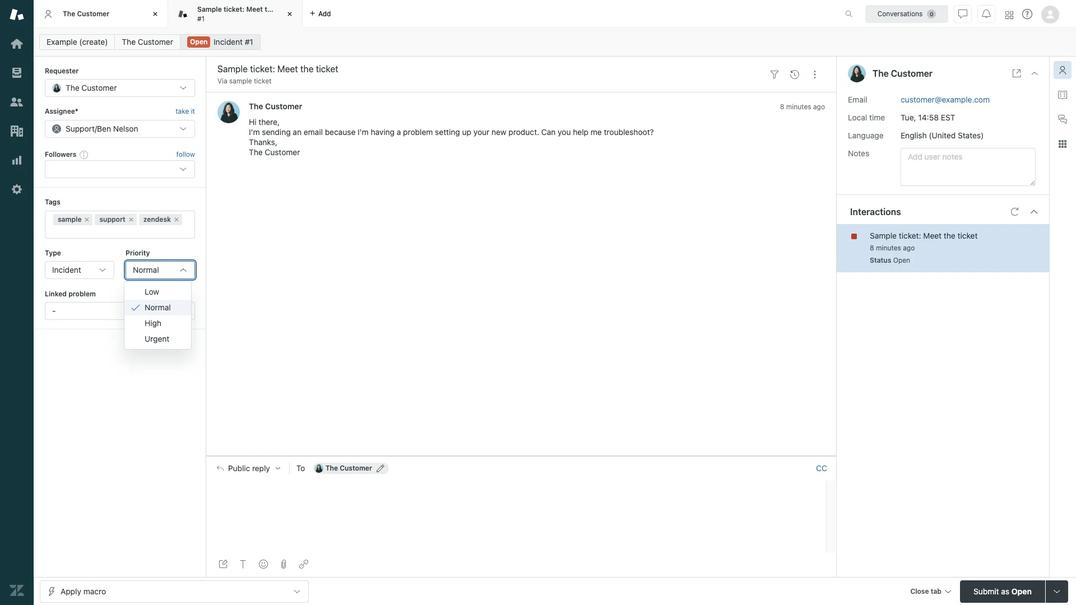 Task type: vqa. For each thing, say whether or not it's contained in the screenshot.
Requester button
no



Task type: describe. For each thing, give the bounding box(es) containing it.
close image for the customer tab
[[150, 8, 161, 20]]

ben
[[97, 124, 111, 133]]

add button
[[303, 0, 338, 27]]

get help image
[[1022, 9, 1032, 19]]

sample for sample ticket: meet the ticket 8 minutes ago status open
[[870, 231, 897, 240]]

to
[[296, 463, 305, 473]]

add link (cmd k) image
[[299, 560, 308, 569]]

new
[[492, 127, 506, 137]]

sample for sample ticket: meet the ticket #1
[[197, 5, 222, 14]]

(create)
[[79, 37, 108, 47]]

follow
[[176, 150, 195, 159]]

organizations image
[[10, 124, 24, 138]]

8 inside sample ticket: meet the ticket 8 minutes ago status open
[[870, 244, 874, 252]]

troubleshoot?
[[604, 127, 654, 137]]

the inside 'link'
[[122, 37, 136, 47]]

sample ticket: meet the ticket #1
[[197, 5, 296, 23]]

email
[[848, 94, 867, 104]]

public
[[228, 464, 250, 473]]

add attachment image
[[279, 560, 288, 569]]

the customer up tue,
[[873, 68, 933, 78]]

the right user icon
[[873, 68, 889, 78]]

1 i'm from the left
[[249, 127, 260, 137]]

1 vertical spatial sample
[[58, 215, 82, 223]]

avatar image
[[217, 101, 240, 124]]

high
[[145, 318, 161, 328]]

0 vertical spatial 8
[[780, 103, 784, 111]]

customer inside the customer 'link'
[[138, 37, 173, 47]]

zendesk image
[[10, 583, 24, 598]]

followers element
[[45, 160, 195, 178]]

priority
[[126, 249, 150, 257]]

ticket for sample ticket: meet the ticket 8 minutes ago status open
[[958, 231, 978, 240]]

incident button
[[45, 261, 114, 279]]

take
[[176, 107, 189, 116]]

normal inside option
[[145, 302, 171, 312]]

2 vertical spatial open
[[1012, 587, 1032, 596]]

as
[[1001, 587, 1009, 596]]

take it button
[[176, 106, 195, 118]]

support / ben nelson
[[66, 124, 138, 133]]

submit
[[974, 587, 999, 596]]

14:58
[[918, 112, 939, 122]]

main element
[[0, 0, 34, 605]]

tags
[[45, 198, 60, 206]]

close tab button
[[905, 580, 956, 604]]

secondary element
[[34, 31, 1076, 53]]

customers image
[[10, 95, 24, 109]]

linked
[[45, 290, 67, 298]]

having
[[371, 127, 395, 137]]

public reply
[[228, 464, 270, 473]]

incident #1
[[214, 37, 253, 47]]

meet for sample ticket: meet the ticket 8 minutes ago status open
[[923, 231, 942, 240]]

setting
[[435, 127, 460, 137]]

cc
[[816, 463, 827, 473]]

problem inside hi there, i'm sending an email because i'm having a problem setting up your new product. can you help me troubleshoot? thanks, the customer
[[403, 127, 433, 137]]

tue, 14:58 est
[[901, 112, 955, 122]]

notes
[[848, 148, 869, 158]]

can
[[541, 127, 556, 137]]

reply
[[252, 464, 270, 473]]

info on adding followers image
[[80, 150, 89, 159]]

normal option
[[124, 300, 191, 315]]

filter image
[[770, 70, 779, 79]]

ago inside sample ticket: meet the ticket 8 minutes ago status open
[[903, 244, 915, 252]]

1 vertical spatial problem
[[68, 290, 96, 298]]

draft mode image
[[219, 560, 228, 569]]

tue,
[[901, 112, 916, 122]]

insert emojis image
[[259, 560, 268, 569]]

notifications image
[[982, 9, 991, 18]]

an
[[293, 127, 302, 137]]

customer inside hi there, i'm sending an email because i'm having a problem setting up your new product. can you help me troubleshoot? thanks, the customer
[[265, 148, 300, 157]]

support
[[99, 215, 125, 223]]

the right 'customer@example.com' image
[[326, 464, 338, 472]]

-
[[52, 306, 56, 316]]

events image
[[790, 70, 799, 79]]

open inside sample ticket: meet the ticket 8 minutes ago status open
[[893, 256, 910, 264]]

sample ticket: meet the ticket 8 minutes ago status open
[[870, 231, 978, 264]]

example (create) button
[[39, 34, 115, 50]]

meet for sample ticket: meet the ticket #1
[[246, 5, 263, 14]]

example (create)
[[47, 37, 108, 47]]

format text image
[[239, 560, 248, 569]]

public reply button
[[207, 457, 289, 480]]

local
[[848, 112, 867, 122]]

close image for tab containing sample ticket: meet the ticket
[[284, 8, 295, 20]]

urgent
[[145, 334, 169, 343]]

user image
[[848, 64, 866, 82]]

the inside tab
[[63, 9, 75, 18]]

you
[[558, 127, 571, 137]]

1 vertical spatial ticket
[[254, 77, 272, 85]]

est
[[941, 112, 955, 122]]

minutes inside sample ticket: meet the ticket 8 minutes ago status open
[[876, 244, 901, 252]]

the for sample ticket: meet the ticket 8 minutes ago status open
[[944, 231, 956, 240]]

interactions
[[850, 207, 901, 217]]

local time
[[848, 112, 885, 122]]

take it
[[176, 107, 195, 116]]

followers
[[45, 150, 76, 158]]

the customer tab
[[34, 0, 168, 28]]

email
[[304, 127, 323, 137]]

tab containing sample ticket: meet the ticket
[[168, 0, 303, 28]]

it
[[191, 107, 195, 116]]

the inside hi there, i'm sending an email because i'm having a problem setting up your new product. can you help me troubleshoot? thanks, the customer
[[249, 148, 263, 157]]

language
[[848, 130, 884, 140]]

time
[[869, 112, 885, 122]]

ticket: for sample ticket: meet the ticket #1
[[224, 5, 244, 14]]

english (united states)
[[901, 130, 984, 140]]

admin image
[[10, 182, 24, 197]]

conversations button
[[865, 5, 948, 23]]

ticket: for sample ticket: meet the ticket 8 minutes ago status open
[[899, 231, 921, 240]]

zendesk
[[143, 215, 171, 223]]

remove image for zendesk
[[173, 216, 180, 223]]

close tab
[[910, 587, 942, 596]]

customer inside the customer tab
[[77, 9, 109, 18]]

/
[[95, 124, 97, 133]]

displays possible ticket submission types image
[[1053, 587, 1062, 596]]

the customer link inside the 'secondary' element
[[115, 34, 180, 50]]



Task type: locate. For each thing, give the bounding box(es) containing it.
get started image
[[10, 36, 24, 51]]

submit as open
[[974, 587, 1032, 596]]

0 vertical spatial normal
[[133, 265, 159, 275]]

1 horizontal spatial sample
[[229, 77, 252, 85]]

1 horizontal spatial open
[[893, 256, 910, 264]]

the up hi
[[249, 102, 263, 111]]

open left incident #1
[[190, 38, 208, 46]]

the customer link up there,
[[249, 102, 302, 111]]

close image
[[1030, 69, 1039, 78]]

the customer up there,
[[249, 102, 302, 111]]

incident for incident #1
[[214, 37, 243, 47]]

0 vertical spatial meet
[[246, 5, 263, 14]]

1 horizontal spatial meet
[[923, 231, 942, 240]]

low
[[145, 287, 159, 296]]

0 horizontal spatial the
[[265, 5, 275, 14]]

8 minutes ago text field
[[780, 103, 825, 111], [870, 244, 915, 252]]

0 horizontal spatial incident
[[52, 265, 81, 275]]

apply
[[61, 587, 81, 596]]

the customer inside 'requester' element
[[66, 83, 117, 93]]

ticket: up incident #1
[[224, 5, 244, 14]]

reporting image
[[10, 153, 24, 168]]

normal button
[[126, 261, 195, 279]]

open right status
[[893, 256, 910, 264]]

high option
[[124, 315, 191, 331]]

sample inside sample ticket: meet the ticket #1
[[197, 5, 222, 14]]

0 horizontal spatial minutes
[[786, 103, 811, 111]]

the for sample ticket: meet the ticket #1
[[265, 5, 275, 14]]

8 minutes ago
[[780, 103, 825, 111]]

remove image
[[84, 216, 90, 223]]

0 vertical spatial the customer link
[[115, 34, 180, 50]]

ticket actions image
[[810, 70, 819, 79]]

1 vertical spatial 8
[[870, 244, 874, 252]]

0 horizontal spatial close image
[[150, 8, 161, 20]]

ticket: inside sample ticket: meet the ticket 8 minutes ago status open
[[899, 231, 921, 240]]

the inside sample ticket: meet the ticket #1
[[265, 5, 275, 14]]

close image inside the customer tab
[[150, 8, 161, 20]]

via
[[217, 77, 227, 85]]

example
[[47, 37, 77, 47]]

0 horizontal spatial 8
[[780, 103, 784, 111]]

#1 inside the 'secondary' element
[[245, 37, 253, 47]]

product.
[[509, 127, 539, 137]]

the inside 'requester' element
[[66, 83, 79, 93]]

the customer inside the 'secondary' element
[[122, 37, 173, 47]]

sample up incident #1
[[197, 5, 222, 14]]

2 close image from the left
[[284, 8, 295, 20]]

0 vertical spatial sample
[[197, 5, 222, 14]]

problem
[[403, 127, 433, 137], [68, 290, 96, 298]]

1 vertical spatial meet
[[923, 231, 942, 240]]

open right 'as'
[[1012, 587, 1032, 596]]

0 horizontal spatial sample
[[58, 215, 82, 223]]

there,
[[259, 117, 280, 127]]

0 horizontal spatial remove image
[[128, 216, 134, 223]]

status
[[870, 256, 891, 264]]

tab
[[168, 0, 303, 28]]

customer@example.com image
[[314, 464, 323, 473]]

minutes down events "icon"
[[786, 103, 811, 111]]

the customer down requester
[[66, 83, 117, 93]]

2 i'm from the left
[[358, 127, 369, 137]]

Subject field
[[215, 62, 762, 76]]

2 horizontal spatial open
[[1012, 587, 1032, 596]]

edit user image
[[377, 464, 384, 472]]

customer inside 'requester' element
[[82, 83, 117, 93]]

the right (create)
[[122, 37, 136, 47]]

support
[[66, 124, 95, 133]]

0 horizontal spatial 8 minutes ago text field
[[780, 103, 825, 111]]

remove image for support
[[128, 216, 134, 223]]

1 horizontal spatial remove image
[[173, 216, 180, 223]]

1 vertical spatial open
[[893, 256, 910, 264]]

0 vertical spatial open
[[190, 38, 208, 46]]

customer
[[77, 9, 109, 18], [138, 37, 173, 47], [891, 68, 933, 78], [82, 83, 117, 93], [265, 102, 302, 111], [265, 148, 300, 157], [340, 464, 372, 472]]

ticket inside sample ticket: meet the ticket 8 minutes ago status open
[[958, 231, 978, 240]]

2 horizontal spatial ticket
[[958, 231, 978, 240]]

0 vertical spatial ticket:
[[224, 5, 244, 14]]

the inside sample ticket: meet the ticket 8 minutes ago status open
[[944, 231, 956, 240]]

the customer inside tab
[[63, 9, 109, 18]]

1 vertical spatial incident
[[52, 265, 81, 275]]

#1
[[197, 14, 205, 23], [245, 37, 253, 47]]

ticket
[[277, 5, 296, 14], [254, 77, 272, 85], [958, 231, 978, 240]]

the
[[265, 5, 275, 14], [944, 231, 956, 240]]

sample right via
[[229, 77, 252, 85]]

add
[[318, 9, 331, 18]]

the up the example
[[63, 9, 75, 18]]

meet
[[246, 5, 263, 14], [923, 231, 942, 240]]

1 horizontal spatial problem
[[403, 127, 433, 137]]

0 vertical spatial incident
[[214, 37, 243, 47]]

your
[[473, 127, 489, 137]]

tabs tab list
[[34, 0, 833, 28]]

minutes up status
[[876, 244, 901, 252]]

0 vertical spatial #1
[[197, 14, 205, 23]]

the customer link
[[115, 34, 180, 50], [249, 102, 302, 111]]

customer@example.com
[[901, 94, 990, 104]]

because
[[325, 127, 356, 137]]

button displays agent's chat status as invisible. image
[[958, 9, 967, 18]]

1 horizontal spatial ticket:
[[899, 231, 921, 240]]

normal down the priority in the left top of the page
[[133, 265, 159, 275]]

0 vertical spatial sample
[[229, 77, 252, 85]]

0 horizontal spatial open
[[190, 38, 208, 46]]

1 horizontal spatial minutes
[[876, 244, 901, 252]]

open
[[190, 38, 208, 46], [893, 256, 910, 264], [1012, 587, 1032, 596]]

0 horizontal spatial meet
[[246, 5, 263, 14]]

views image
[[10, 66, 24, 80]]

english
[[901, 130, 927, 140]]

0 horizontal spatial i'm
[[249, 127, 260, 137]]

ticket:
[[224, 5, 244, 14], [899, 231, 921, 240]]

type
[[45, 249, 61, 257]]

macro
[[83, 587, 106, 596]]

1 horizontal spatial 8
[[870, 244, 874, 252]]

up
[[462, 127, 471, 137]]

remove image
[[128, 216, 134, 223], [173, 216, 180, 223]]

1 horizontal spatial ago
[[903, 244, 915, 252]]

1 horizontal spatial i'm
[[358, 127, 369, 137]]

open inside the 'secondary' element
[[190, 38, 208, 46]]

#1 inside sample ticket: meet the ticket #1
[[197, 14, 205, 23]]

1 remove image from the left
[[128, 216, 134, 223]]

1 close image from the left
[[150, 8, 161, 20]]

0 horizontal spatial the customer link
[[115, 34, 180, 50]]

requester element
[[45, 79, 195, 97]]

me
[[591, 127, 602, 137]]

conversations
[[878, 9, 923, 18]]

meet inside sample ticket: meet the ticket 8 minutes ago status open
[[923, 231, 942, 240]]

sample up status
[[870, 231, 897, 240]]

help
[[573, 127, 589, 137]]

1 vertical spatial #1
[[245, 37, 253, 47]]

priority list box
[[124, 281, 191, 349]]

the customer link up 'requester' element in the left top of the page
[[115, 34, 180, 50]]

2 remove image from the left
[[173, 216, 180, 223]]

0 horizontal spatial ticket:
[[224, 5, 244, 14]]

urgent option
[[124, 331, 191, 347]]

1 vertical spatial sample
[[870, 231, 897, 240]]

ticket: inside sample ticket: meet the ticket #1
[[224, 5, 244, 14]]

the customer
[[63, 9, 109, 18], [122, 37, 173, 47], [873, 68, 933, 78], [66, 83, 117, 93], [249, 102, 302, 111], [326, 464, 372, 472]]

1 vertical spatial 8 minutes ago text field
[[870, 244, 915, 252]]

1 vertical spatial minutes
[[876, 244, 901, 252]]

tab
[[931, 587, 942, 596]]

sample inside sample ticket: meet the ticket 8 minutes ago status open
[[870, 231, 897, 240]]

1 vertical spatial ticket:
[[899, 231, 921, 240]]

0 horizontal spatial problem
[[68, 290, 96, 298]]

linked problem
[[45, 290, 96, 298]]

apps image
[[1058, 140, 1067, 149]]

Add user notes text field
[[901, 148, 1036, 186]]

0 horizontal spatial ticket
[[254, 77, 272, 85]]

knowledge image
[[1058, 90, 1067, 99]]

1 horizontal spatial #1
[[245, 37, 253, 47]]

1 horizontal spatial the
[[944, 231, 956, 240]]

i'm
[[249, 127, 260, 137], [358, 127, 369, 137]]

problem right 'a'
[[403, 127, 433, 137]]

problem down the incident popup button
[[68, 290, 96, 298]]

remove image right zendesk
[[173, 216, 180, 223]]

1 horizontal spatial close image
[[284, 8, 295, 20]]

close image inside tab
[[284, 8, 295, 20]]

8 minutes ago text field down events "icon"
[[780, 103, 825, 111]]

ticket inside sample ticket: meet the ticket #1
[[277, 5, 296, 14]]

the down thanks,
[[249, 148, 263, 157]]

incident inside the 'secondary' element
[[214, 37, 243, 47]]

0 vertical spatial minutes
[[786, 103, 811, 111]]

the customer up (create)
[[63, 9, 109, 18]]

0 vertical spatial ticket
[[277, 5, 296, 14]]

1 vertical spatial the
[[944, 231, 956, 240]]

follow button
[[176, 150, 195, 160]]

requester
[[45, 67, 79, 75]]

assignee*
[[45, 107, 78, 116]]

incident inside popup button
[[52, 265, 81, 275]]

minutes
[[786, 103, 811, 111], [876, 244, 901, 252]]

hi there, i'm sending an email because i'm having a problem setting up your new product. can you help me troubleshoot? thanks, the customer
[[249, 117, 654, 157]]

a
[[397, 127, 401, 137]]

8 minutes ago text field up status
[[870, 244, 915, 252]]

close
[[910, 587, 929, 596]]

the customer right (create)
[[122, 37, 173, 47]]

sending
[[262, 127, 291, 137]]

sample left remove icon
[[58, 215, 82, 223]]

hi
[[249, 117, 256, 127]]

incident down sample ticket: meet the ticket #1
[[214, 37, 243, 47]]

normal inside popup button
[[133, 265, 159, 275]]

close image
[[150, 8, 161, 20], [284, 8, 295, 20]]

ticket for sample ticket: meet the ticket #1
[[277, 5, 296, 14]]

sample
[[197, 5, 222, 14], [870, 231, 897, 240]]

ticket: down interactions at the top of page
[[899, 231, 921, 240]]

the customer right 'customer@example.com' image
[[326, 464, 372, 472]]

nelson
[[113, 124, 138, 133]]

incident
[[214, 37, 243, 47], [52, 265, 81, 275]]

incident for incident
[[52, 265, 81, 275]]

cc button
[[816, 463, 827, 473]]

8
[[780, 103, 784, 111], [870, 244, 874, 252]]

assignee* element
[[45, 120, 195, 138]]

the down requester
[[66, 83, 79, 93]]

0 horizontal spatial #1
[[197, 14, 205, 23]]

apply macro
[[61, 587, 106, 596]]

via sample ticket
[[217, 77, 272, 85]]

remove image right support
[[128, 216, 134, 223]]

1 vertical spatial ago
[[903, 244, 915, 252]]

0 vertical spatial problem
[[403, 127, 433, 137]]

view more details image
[[1012, 69, 1021, 78]]

states)
[[958, 130, 984, 140]]

0 horizontal spatial ago
[[813, 103, 825, 111]]

ago
[[813, 103, 825, 111], [903, 244, 915, 252]]

meet inside sample ticket: meet the ticket #1
[[246, 5, 263, 14]]

i'm left having
[[358, 127, 369, 137]]

0 vertical spatial the
[[265, 5, 275, 14]]

low option
[[124, 284, 191, 300]]

0 vertical spatial ago
[[813, 103, 825, 111]]

1 horizontal spatial the customer link
[[249, 102, 302, 111]]

1 horizontal spatial sample
[[870, 231, 897, 240]]

2 vertical spatial ticket
[[958, 231, 978, 240]]

(united
[[929, 130, 956, 140]]

1 horizontal spatial ticket
[[277, 5, 296, 14]]

zendesk support image
[[10, 7, 24, 22]]

customer context image
[[1058, 66, 1067, 75]]

thanks,
[[249, 138, 277, 147]]

the
[[63, 9, 75, 18], [122, 37, 136, 47], [873, 68, 889, 78], [66, 83, 79, 93], [249, 102, 263, 111], [249, 148, 263, 157], [326, 464, 338, 472]]

1 horizontal spatial incident
[[214, 37, 243, 47]]

zendesk products image
[[1005, 11, 1013, 19]]

1 vertical spatial the customer link
[[249, 102, 302, 111]]

0 horizontal spatial sample
[[197, 5, 222, 14]]

hide composer image
[[517, 452, 526, 460]]

0 vertical spatial 8 minutes ago text field
[[780, 103, 825, 111]]

1 vertical spatial normal
[[145, 302, 171, 312]]

normal down low option
[[145, 302, 171, 312]]

1 horizontal spatial 8 minutes ago text field
[[870, 244, 915, 252]]

incident down type on the top left of the page
[[52, 265, 81, 275]]

i'm down hi
[[249, 127, 260, 137]]



